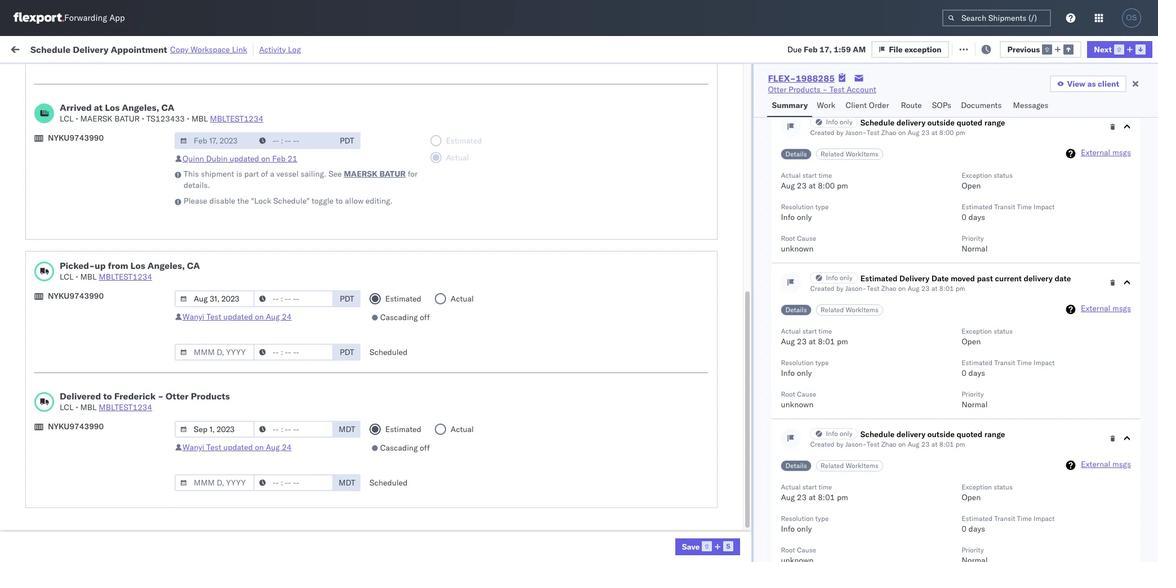Task type: vqa. For each thing, say whether or not it's contained in the screenshot.
2nd Upload from the bottom
yes



Task type: locate. For each thing, give the bounding box(es) containing it.
status for 3rd related workitems button's external msgs "button"
[[994, 483, 1013, 492]]

mbl for delivered to frederick - otter products
[[80, 403, 97, 413]]

1 vertical spatial confirm pickup from los angeles, ca
[[26, 316, 160, 326]]

los inside 'picked-up from los angeles, ca lcl • mbl mbltest1234'
[[130, 260, 145, 272]]

-- : -- -- text field up 1:59 am cst, feb 24, 2023
[[254, 291, 334, 308]]

maersk batur link
[[344, 168, 406, 180]]

ocean fcl for 1:59 am cst, feb 28, 2023
[[389, 416, 428, 426]]

transit
[[994, 203, 1015, 211], [994, 359, 1015, 367], [994, 515, 1015, 523]]

link
[[232, 44, 247, 54]]

0 vertical spatial batur
[[115, 114, 140, 124]]

related for 3rd related workitems button
[[821, 462, 844, 470]]

3 time from the top
[[819, 483, 832, 492]]

1 vertical spatial jaehyung
[[1027, 317, 1060, 327]]

confirm pickup from los angeles, ca down the up
[[26, 316, 160, 326]]

0 horizontal spatial documents
[[125, 217, 166, 227]]

resolution type info only for second related workitems button from the top
[[781, 359, 829, 379]]

1 vertical spatial 24,
[[278, 342, 290, 352]]

1 24 from the top
[[282, 312, 292, 322]]

numbers inside container numbers
[[785, 96, 813, 105]]

1:59 am cst, feb 17, 2023 up 'quinn dubin updated on feb 21' button at left top
[[204, 119, 307, 129]]

confirm pickup from los angeles, ca for 1:59 am cst, feb 24, 2023
[[26, 316, 160, 326]]

• inside 'picked-up from los angeles, ca lcl • mbl mbltest1234'
[[76, 272, 78, 282]]

start inside the actual start time aug 23 at 8:00 pm
[[803, 171, 817, 180]]

documents right sops button
[[961, 100, 1002, 110]]

1 vertical spatial by
[[836, 284, 844, 293]]

delivered
[[60, 391, 101, 402]]

mbl inside arrived at los angeles, ca lcl • maersk batur • ts123433 • mbl mbltest1234
[[191, 114, 208, 124]]

documents inside upload customs clearance documents link
[[125, 217, 166, 227]]

0 vertical spatial exception status open
[[962, 171, 1013, 191]]

3 open from the top
[[962, 493, 981, 503]]

estimated transit time impact 0 days for first related workitems button from the top's external msgs "button"
[[962, 203, 1055, 222]]

zhao for second related workitems button from the top
[[881, 284, 896, 293]]

2 related from the top
[[821, 306, 844, 314]]

1 horizontal spatial honeywell
[[555, 242, 592, 253]]

0 vertical spatial mbltest1234 button
[[210, 114, 263, 124]]

type
[[815, 203, 829, 211], [815, 359, 829, 367], [815, 515, 829, 523]]

2:00 am cst, feb 25, 2023
[[204, 366, 307, 377]]

choi for test123
[[1062, 292, 1079, 302]]

save button
[[675, 539, 740, 556]]

2 vertical spatial --
[[868, 466, 877, 476]]

0 vertical spatial flex-1977428
[[701, 242, 759, 253]]

24 down 28,
[[282, 443, 292, 453]]

file up mbl/mawb numbers
[[889, 44, 903, 54]]

1 priority from the top
[[962, 234, 984, 243]]

1 vertical spatial of
[[75, 391, 82, 401]]

mbltest1234 button down the up
[[99, 272, 152, 282]]

by
[[836, 128, 844, 137], [836, 284, 844, 293], [836, 440, 844, 449]]

0 horizontal spatial for
[[108, 70, 117, 78]]

1 honeywell - test account from the left
[[472, 242, 565, 253]]

test 20 wi team assignment for bicu1234565, demu1232567
[[1027, 515, 1126, 525]]

mbltest1234 down the up
[[99, 272, 152, 282]]

2 vertical spatial confirm pickup from los angeles, ca
[[26, 341, 160, 351]]

2 vertical spatial exception status open
[[962, 483, 1013, 503]]

2 vertical spatial confirm pickup from los angeles, ca link
[[26, 341, 160, 352]]

feb up quinn dubin updated on feb 21 in the left top of the page
[[258, 119, 271, 129]]

exception down search shipments (/) text field at the top of the page
[[981, 44, 1018, 54]]

am for the schedule delivery appointment button associated with 1:59 am cst, mar 3, 2023
[[223, 490, 236, 500]]

test
[[1027, 94, 1041, 104], [1027, 515, 1041, 525]]

1 1911408 from the top
[[725, 94, 759, 104]]

wanyi down the 11:00 on the bottom of page
[[183, 443, 204, 453]]

3 1911408 from the top
[[725, 366, 759, 377]]

0 horizontal spatial numbers
[[785, 96, 813, 105]]

from inside 'picked-up from los angeles, ca lcl • mbl mbltest1234'
[[108, 260, 128, 272]]

2 wanyi test updated on aug 24 button from the top
[[183, 443, 292, 453]]

aug
[[908, 128, 920, 137], [781, 181, 795, 191], [908, 284, 920, 293], [266, 312, 280, 322], [781, 337, 795, 347], [908, 440, 920, 449], [266, 443, 280, 453], [781, 493, 795, 503]]

activity log
[[259, 44, 301, 54]]

1 vertical spatial type
[[815, 359, 829, 367]]

0 vertical spatial quoted
[[957, 118, 983, 128]]

1 impact from the top
[[1034, 203, 1055, 211]]

3 priority from the top
[[962, 546, 984, 555]]

feb up 28,
[[262, 391, 276, 401]]

wanyi up 11:30
[[183, 312, 204, 322]]

start
[[803, 171, 817, 180], [803, 327, 817, 336], [803, 483, 817, 492]]

nyku9743990 down the picked-
[[48, 291, 104, 301]]

1988285 down 2006134
[[725, 143, 759, 153]]

17, for confirm pickup from los angeles, ca
[[273, 119, 286, 129]]

2 vertical spatial jaehyung
[[1027, 366, 1060, 377]]

1 assignment from the top
[[1085, 94, 1126, 104]]

root cause unknown for aug 23 at 8:00 pm
[[781, 234, 816, 254]]

ocean for 1:59 am cst, feb 22, 2023
[[389, 292, 412, 302]]

details button for first related workitems button from the top
[[781, 149, 812, 160]]

0 vertical spatial 3,
[[274, 441, 282, 451]]

2 upload from the top
[[26, 391, 52, 401]]

1 msgs from the top
[[1113, 148, 1131, 158]]

jason- for second related workitems button from the top
[[845, 284, 867, 293]]

1 vertical spatial transit
[[994, 359, 1015, 367]]

confirm pickup from los angeles, ca link for 1:59 am cst, feb 17, 2023
[[26, 117, 160, 129]]

feb right due at the top right of the page
[[804, 44, 818, 54]]

2023 for upload proof of delivery link
[[292, 391, 312, 401]]

root
[[781, 234, 795, 243], [781, 390, 795, 399], [781, 546, 795, 555]]

0 vertical spatial 2001714
[[725, 168, 759, 178]]

mbl inside 'picked-up from los angeles, ca lcl • mbl mbltest1234'
[[80, 272, 97, 282]]

3 external msgs button from the top
[[1081, 460, 1131, 471]]

2 vertical spatial resolution
[[781, 515, 814, 523]]

exception up the mbl/mawb numbers button
[[905, 44, 942, 54]]

feb left 22,
[[258, 292, 271, 302]]

los for second the "schedule pickup from los angeles, ca" link from the top
[[106, 242, 119, 252]]

1 vertical spatial mbltest1234 button
[[99, 272, 152, 282]]

file exception button
[[948, 40, 1025, 57], [948, 40, 1025, 57], [871, 41, 949, 58], [871, 41, 949, 58]]

related for first related workitems button from the top
[[821, 150, 844, 158]]

feb down 1:59 am cst, feb 24, 2023
[[262, 342, 276, 352]]

upload for upload proof of delivery
[[26, 391, 52, 401]]

9:30 pm cst, feb 21, 2023 down "lock
[[204, 242, 306, 253]]

cst, for 1st the "schedule pickup from los angeles, ca" link from the bottom
[[238, 466, 256, 476]]

3 related from the top
[[821, 462, 844, 470]]

• down arrived
[[76, 114, 78, 124]]

2:30 pm cst, feb 17, 2023 for schedule delivery appointment
[[204, 193, 306, 203]]

normal for quoted
[[962, 244, 988, 254]]

app
[[109, 13, 125, 23]]

for right maersk batur link
[[408, 169, 418, 179]]

24, down 22,
[[273, 317, 286, 327]]

maersk right see
[[344, 169, 378, 179]]

am for schedule pickup from los angeles, ca button for otter products - test account
[[223, 143, 236, 153]]

0 vertical spatial test
[[1027, 94, 1041, 104]]

1911408 up 1919147 at the right of page
[[725, 366, 759, 377]]

upload customs clearance documents button
[[26, 217, 166, 229]]

please disable the "lock schedule" toggle to allow editing.
[[184, 196, 393, 206]]

2023 for the confirm pickup from los angeles, ca link associated with 1:59 am cst, feb 24, 2023
[[288, 317, 307, 327]]

open
[[962, 181, 981, 191], [962, 337, 981, 347], [962, 493, 981, 503]]

1 vertical spatial actual start time aug 23 at 8:01 pm
[[781, 483, 848, 503]]

wi for bicu1234565, demu1232567
[[1055, 515, 1063, 525]]

for left 'work,'
[[108, 70, 117, 78]]

3 resolution from the top
[[781, 515, 814, 523]]

3 related workitems from the top
[[821, 462, 879, 470]]

1 jaehyung from the top
[[1027, 292, 1060, 302]]

MMM D, YYYY text field
[[175, 291, 255, 308], [175, 344, 255, 361], [175, 421, 255, 438], [175, 475, 255, 492]]

los inside schedule pickup from los angeles international airport
[[106, 162, 119, 172]]

1 vertical spatial 25,
[[278, 391, 290, 401]]

2:30 pm cst, feb 17, 2023 down quinn dubin updated on feb 21 in the left top of the page
[[204, 168, 306, 178]]

file exception down search shipments (/) text field at the top of the page
[[965, 44, 1018, 54]]

4 schedule delivery appointment link from the top
[[26, 489, 139, 500]]

3 mmm d, yyyy text field from the top
[[175, 421, 255, 438]]

demo123 for jaehyung choi - test destination age
[[868, 317, 906, 327]]

confirm inside 'link'
[[26, 366, 55, 376]]

otter
[[768, 84, 787, 95], [472, 143, 491, 153], [166, 391, 189, 402]]

mmm d, yyyy text field for 2nd -- : -- -- text field from the top of the page
[[175, 291, 255, 308]]

flex-1988285 up the container
[[768, 73, 835, 84]]

1 transit from the top
[[994, 203, 1015, 211]]

from inside schedule pickup from los angeles international airport
[[88, 162, 104, 172]]

batur left ts123433
[[115, 114, 140, 124]]

1 vertical spatial schedule delivery outside quoted range
[[860, 430, 1005, 440]]

1 1:59 am cst, mar 3, 2023 from the top
[[204, 441, 303, 451]]

1 type from the top
[[815, 203, 829, 211]]

confirm pickup from los angeles, ca link down arrived
[[26, 117, 160, 129]]

2 vertical spatial 1:59 am cst, mar 3, 2023
[[204, 490, 303, 500]]

fcl
[[414, 292, 428, 302], [414, 317, 428, 327], [414, 366, 428, 377], [414, 416, 428, 426], [414, 441, 428, 451]]

3 time from the top
[[1017, 515, 1032, 523]]

1 quoted from the top
[[957, 118, 983, 128]]

time for second related workitems button from the top
[[819, 327, 832, 336]]

of right the proof
[[75, 391, 82, 401]]

work down otter products - test account link
[[817, 100, 835, 110]]

2:30 pm cst, feb 17, 2023 down part
[[204, 193, 306, 203]]

2 wanyi test updated on aug 24 from the top
[[183, 443, 292, 453]]

0 vertical spatial 9:30 pm cst, feb 21, 2023
[[204, 242, 306, 253]]

-- : -- -- text field
[[254, 132, 334, 149], [254, 291, 334, 308], [254, 344, 334, 361]]

os
[[1126, 14, 1137, 22]]

time for 3rd related workitems button's external msgs "button"
[[1017, 515, 1032, 523]]

2 workitems from the top
[[846, 306, 879, 314]]

2 vertical spatial workitems
[[846, 462, 879, 470]]

0 vertical spatial wanyi test updated on aug 24 button
[[183, 312, 292, 322]]

bicu1234565, demu1232567
[[785, 440, 899, 451], [785, 465, 899, 475], [785, 490, 899, 500], [785, 515, 899, 525]]

0 vertical spatial outside
[[928, 118, 955, 128]]

related workitems button
[[816, 149, 883, 160], [816, 305, 883, 316], [816, 461, 883, 472]]

demu1232567
[[785, 94, 842, 104], [785, 317, 842, 327], [785, 366, 842, 376], [842, 440, 899, 451], [842, 465, 899, 475], [842, 490, 899, 500], [842, 515, 899, 525]]

previous
[[1007, 44, 1040, 54]]

21, up 22,
[[273, 267, 285, 277]]

actual start time aug 23 at 8:01 pm
[[781, 327, 848, 347], [781, 483, 848, 503]]

1 vertical spatial maersk
[[344, 169, 378, 179]]

0 vertical spatial details button
[[781, 149, 812, 160]]

1 vertical spatial flex-2150210
[[701, 391, 759, 401]]

feb up 'quinn dubin updated on feb 21' button at left top
[[258, 143, 271, 153]]

mbltest1234 button down "frederick"
[[99, 403, 152, 413]]

air down maersk batur link
[[389, 193, 399, 203]]

confirm pickup from los angeles, ca link up confirm delivery 'link'
[[26, 341, 160, 352]]

1 vertical spatial test 20 wi team assignment
[[1027, 515, 1126, 525]]

updated down 1:59 am cst, feb 28, 2023 at the left of the page
[[223, 443, 253, 453]]

8 ocean from the top
[[389, 441, 412, 451]]

client
[[1098, 79, 1119, 89]]

pickup inside schedule pickup from los angeles international airport
[[61, 162, 86, 172]]

2 details from the top
[[785, 306, 807, 314]]

2 confirm pickup from los angeles, ca link from the top
[[26, 316, 160, 327]]

a
[[270, 169, 274, 179]]

external msgs
[[1081, 148, 1131, 158], [1081, 304, 1131, 314], [1081, 460, 1131, 470]]

25, down 11:30 am cst, feb 24, 2023
[[273, 366, 286, 377]]

schedule pickup from los angeles, ca
[[26, 143, 165, 153], [26, 242, 165, 252], [26, 292, 165, 302], [26, 415, 165, 426], [26, 440, 165, 450], [26, 465, 165, 475]]

3, for 1st the "schedule pickup from los angeles, ca" link from the bottom
[[274, 466, 282, 476]]

resize handle column header
[[184, 87, 197, 563], [325, 87, 339, 563], [370, 87, 383, 563], [453, 87, 466, 563], [536, 87, 549, 563], [663, 87, 677, 563], [766, 87, 779, 563], [849, 87, 862, 563], [1008, 87, 1022, 563], [1091, 87, 1105, 563], [1129, 87, 1143, 563]]

1 20 from the top
[[1043, 94, 1053, 104]]

jaehyung
[[1027, 292, 1060, 302], [1027, 317, 1060, 327], [1027, 366, 1060, 377]]

my work
[[11, 41, 61, 57]]

mbltest1234 button up mmm d, yyyy text box
[[210, 114, 263, 124]]

created by jason-test zhao on aug 23 at 8:01 pm
[[810, 284, 965, 293], [810, 440, 965, 449]]

schedule delivery outside quoted range for aug 23 at 8:01 pm
[[860, 430, 1005, 440]]

wanyi for ca
[[183, 312, 204, 322]]

due feb 17, 1:59 am
[[787, 44, 866, 54]]

1 vertical spatial work
[[817, 100, 835, 110]]

documents right clearance
[[125, 217, 166, 227]]

2 exception status open from the top
[[962, 327, 1013, 347]]

1 vertical spatial 2150210
[[725, 391, 759, 401]]

3 1911466 from the top
[[725, 490, 759, 500]]

1 actual start time aug 23 at 8:01 pm from the top
[[781, 327, 848, 347]]

mbl down delivered
[[80, 403, 97, 413]]

2 flex-2150210 from the top
[[701, 391, 759, 401]]

0 vertical spatial msgs
[[1113, 148, 1131, 158]]

container numbers button
[[779, 85, 851, 105]]

bleckmann
[[685, 540, 725, 550]]

25, for 11:00 am cst, feb 25, 2023
[[278, 391, 290, 401]]

0 vertical spatial otter
[[768, 84, 787, 95]]

2 vertical spatial msgs
[[1113, 460, 1131, 470]]

24 for ca
[[282, 312, 292, 322]]

products
[[789, 84, 821, 95], [493, 143, 525, 153], [191, 391, 230, 402]]

from for 3rd the "schedule pickup from los angeles, ca" link from the top
[[88, 292, 104, 302]]

next
[[1094, 44, 1112, 54]]

feb for the schedule delivery appointment button associated with 2:30 pm cst, feb 17, 2023
[[257, 193, 271, 203]]

is
[[236, 169, 242, 179]]

flex-1988285 button
[[683, 141, 761, 156], [683, 141, 761, 156]]

mbltest1234 button for otter
[[99, 403, 152, 413]]

2 vertical spatial external msgs
[[1081, 460, 1131, 470]]

mbltest1234 up mmm d, yyyy text box
[[210, 114, 263, 124]]

- inside delivered to frederick - otter products lcl • mbl mbltest1234
[[158, 391, 163, 402]]

3 workitems from the top
[[846, 462, 879, 470]]

am for bookings test consignee schedule pickup from los angeles, ca button
[[223, 292, 236, 302]]

pickup for the confirm pickup from los angeles, ca link corresponding to 11:30 am cst, feb 24, 2023
[[57, 341, 81, 351]]

feb up 11:00 am cst, feb 25, 2023
[[258, 366, 271, 377]]

ocean for 9:30 pm cst, feb 21, 2023
[[389, 242, 412, 253]]

to right delivered
[[103, 391, 112, 402]]

2 info only from the top
[[826, 274, 853, 282]]

time
[[819, 171, 832, 180], [819, 327, 832, 336], [819, 483, 832, 492]]

1 vertical spatial details button
[[781, 305, 812, 316]]

flex-2150210 button
[[683, 215, 761, 231], [683, 215, 761, 231], [683, 388, 761, 404], [683, 388, 761, 404]]

from for second the "schedule pickup from los angeles, ca" link from the bottom of the page
[[88, 440, 104, 450]]

0 vertical spatial created by jason-test zhao on aug 23 at 8:01 pm
[[810, 284, 965, 293]]

5 schedule pickup from los angeles, ca from the top
[[26, 440, 165, 450]]

ocean for 1:59 am cst, mar 3, 2023
[[389, 441, 412, 451]]

mbltest1234 inside arrived at los angeles, ca lcl • maersk batur • ts123433 • mbl mbltest1234
[[210, 114, 263, 124]]

feb left 21
[[272, 154, 286, 164]]

2 mar from the top
[[258, 466, 272, 476]]

6 ocean from the top
[[389, 366, 412, 377]]

9:30 up 1:59 am cst, feb 22, 2023 on the left bottom of page
[[204, 267, 221, 277]]

schedule pickup from los angeles, ca link
[[26, 142, 165, 153], [26, 241, 165, 253], [26, 291, 165, 302], [26, 415, 165, 426], [26, 440, 165, 451], [26, 464, 165, 476]]

1988285 up 'container numbers' button
[[796, 73, 835, 84]]

root cause
[[781, 546, 816, 555]]

0 vertical spatial 20
[[1043, 94, 1053, 104]]

pickup
[[57, 118, 81, 128], [61, 143, 86, 153], [61, 162, 86, 172], [61, 242, 86, 252], [61, 292, 86, 302], [57, 316, 81, 326], [57, 341, 81, 351], [61, 415, 86, 426], [61, 440, 86, 450], [61, 465, 86, 475]]

work inside button
[[817, 100, 835, 110]]

1 vertical spatial workitems
[[846, 306, 879, 314]]

schedule
[[30, 44, 71, 55], [26, 93, 59, 103], [860, 118, 895, 128], [26, 143, 59, 153], [26, 162, 59, 172], [26, 192, 59, 203], [26, 242, 59, 252], [26, 267, 59, 277], [26, 292, 59, 302], [26, 415, 59, 426], [860, 430, 895, 440], [26, 440, 59, 450], [26, 465, 59, 475], [26, 490, 59, 500]]

upload left "customs"
[[26, 217, 52, 227]]

flex-1977428 button
[[683, 240, 761, 255], [683, 240, 761, 255], [683, 264, 761, 280], [683, 264, 761, 280], [683, 339, 761, 355], [683, 339, 761, 355]]

work right the import
[[123, 44, 143, 54]]

• left ts123433
[[142, 114, 144, 124]]

9:30 pm cst, feb 21, 2023 up 1:59 am cst, feb 22, 2023 on the left bottom of page
[[204, 267, 306, 277]]

0 vertical spatial schedule delivery outside quoted range
[[860, 118, 1005, 128]]

(0)
[[183, 44, 198, 54]]

view as client
[[1067, 79, 1119, 89]]

upload left the proof
[[26, 391, 52, 401]]

pm left is
[[223, 168, 235, 178]]

1 vertical spatial days
[[969, 368, 985, 379]]

2 vertical spatial jaehyung choi - test destination age
[[1027, 366, 1158, 377]]

2 demo123 from the top
[[868, 317, 906, 327]]

0 vertical spatial external
[[1081, 148, 1110, 158]]

maersk inside arrived at los angeles, ca lcl • maersk batur • ts123433 • mbl mbltest1234
[[80, 114, 112, 124]]

1 horizontal spatial work
[[817, 100, 835, 110]]

schedule pickup from los angeles, ca for fourth schedule pickup from los angeles, ca button
[[26, 440, 165, 450]]

bookings test consignee
[[472, 292, 562, 302], [472, 366, 562, 377], [555, 366, 645, 377]]

mmm d, yyyy text field for third -- : -- -- text field from the top
[[175, 344, 255, 361]]

lcl inside arrived at los angeles, ca lcl • maersk batur • ts123433 • mbl mbltest1234
[[60, 114, 74, 124]]

0 horizontal spatial international
[[26, 173, 72, 183]]

feb up 1:59 am cst, feb 22, 2023 on the left bottom of page
[[257, 267, 271, 277]]

0 horizontal spatial to
[[103, 391, 112, 402]]

off
[[420, 313, 430, 323], [420, 443, 430, 453]]

wanyi test updated on aug 24 down 1:59 am cst, feb 28, 2023 at the left of the page
[[183, 443, 292, 453]]

1 vertical spatial unknown
[[781, 400, 814, 410]]

1 maeu1234567 from the top
[[785, 242, 842, 252]]

quinn
[[183, 154, 204, 164]]

assignment
[[1085, 94, 1126, 104], [1085, 515, 1126, 525]]

confirm pickup from los angeles, ca button for 11:30 am cst, feb 24, 2023
[[26, 341, 160, 353]]

1 vertical spatial international
[[607, 540, 653, 550]]

mdt
[[339, 425, 355, 435], [339, 478, 355, 488]]

of left a
[[261, 169, 268, 179]]

schedule delivery appointment copy workspace link
[[30, 44, 247, 55]]

jason- for first related workitems button from the top
[[845, 128, 867, 137]]

details.
[[184, 180, 210, 190]]

2 fcl from the top
[[414, 317, 428, 327]]

maersk down arrived
[[80, 114, 112, 124]]

2 quoted from the top
[[957, 430, 983, 440]]

moved
[[951, 274, 975, 284]]

feb right the on the left top of the page
[[257, 193, 271, 203]]

1 ocean fcl from the top
[[389, 292, 428, 302]]

delivery
[[897, 118, 926, 128], [1024, 274, 1053, 284], [897, 430, 926, 440]]

flex-2006134
[[701, 119, 759, 129]]

2 cascading from the top
[[380, 443, 418, 453]]

cst, for second the "schedule pickup from los angeles, ca" link from the top
[[237, 242, 255, 253]]

international left airport
[[26, 173, 72, 183]]

• inside delivered to frederick - otter products lcl • mbl mbltest1234
[[76, 403, 78, 413]]

1 wanyi test updated on aug 24 from the top
[[183, 312, 292, 322]]

pm up 1:59 am cst, feb 22, 2023 on the left bottom of page
[[223, 267, 235, 277]]

wanyi test updated on aug 24
[[183, 312, 292, 322], [183, 443, 292, 453]]

0 vertical spatial normal
[[962, 244, 988, 254]]

1 vertical spatial range
[[985, 430, 1005, 440]]

karl
[[555, 540, 569, 550]]

flex-2097290 button
[[683, 537, 761, 553], [683, 537, 761, 553]]

1 horizontal spatial otter
[[472, 143, 491, 153]]

2 vertical spatial pdt
[[340, 348, 354, 358]]

1 age from the top
[[1148, 292, 1158, 302]]

priority for quoted
[[962, 234, 984, 243]]

2023 for 3rd the "schedule pickup from los angeles, ca" link from the top
[[288, 292, 307, 302]]

file
[[965, 44, 979, 54], [889, 44, 903, 54]]

2 resolution type info only from the top
[[781, 359, 829, 379]]

2 1911408 from the top
[[725, 317, 759, 327]]

los for second the "schedule pickup from los angeles, ca" link from the bottom of the page
[[106, 440, 119, 450]]

schedule delivery outside quoted range
[[860, 118, 1005, 128], [860, 430, 1005, 440]]

2 2150210 from the top
[[725, 391, 759, 401]]

mbl
[[191, 114, 208, 124], [80, 272, 97, 282], [80, 403, 97, 413]]

1 vertical spatial priority normal
[[962, 390, 988, 410]]

feb down "lock
[[257, 242, 271, 253]]

the
[[237, 196, 249, 206]]

batur up editing.
[[379, 169, 406, 179]]

my
[[11, 41, 29, 57]]

2 3, from the top
[[274, 466, 282, 476]]

1 test 20 wi team assignment from the top
[[1027, 94, 1126, 104]]

international left b.v
[[607, 540, 653, 550]]

confirm pickup from los angeles, ca link down the up
[[26, 316, 160, 327]]

estimated
[[962, 203, 993, 211], [860, 274, 897, 284], [385, 294, 421, 304], [962, 359, 993, 367], [385, 425, 421, 435], [962, 515, 993, 523]]

2 test from the top
[[1027, 515, 1041, 525]]

3 schedule delivery appointment link from the top
[[26, 266, 139, 277]]

confirm pickup from los angeles, ca down arrived
[[26, 118, 160, 128]]

mbl inside delivered to frederick - otter products lcl • mbl mbltest1234
[[80, 403, 97, 413]]

• down the picked-
[[76, 272, 78, 282]]

4 flex-1911466 from the top
[[701, 515, 759, 525]]

am for fourth schedule pickup from los angeles, ca button
[[223, 441, 236, 451]]

time inside the actual start time aug 23 at 8:00 pm
[[819, 171, 832, 180]]

aug inside the actual start time aug 23 at 8:00 pm
[[781, 181, 795, 191]]

ocean lcl
[[389, 143, 428, 153], [389, 242, 428, 253], [389, 342, 428, 352]]

clearance
[[87, 217, 123, 227]]

nyku9743990 for delivered to frederick - otter products
[[48, 422, 104, 432]]

mbl down the picked-
[[80, 272, 97, 282]]

1 choi from the top
[[1062, 292, 1079, 302]]

updated for delivered to frederick - otter products
[[223, 443, 253, 453]]

0 vertical spatial by
[[836, 128, 844, 137]]

file down search shipments (/) text field at the top of the page
[[965, 44, 979, 54]]

2 mmm d, yyyy text field from the top
[[175, 344, 255, 361]]

disable
[[209, 196, 235, 206]]

• right ts123433
[[187, 114, 189, 124]]

wanyi test updated on aug 24 down 1:59 am cst, feb 22, 2023 on the left bottom of page
[[183, 312, 292, 322]]

consignee for 2:00 am cst, feb 25, 2023
[[524, 366, 562, 377]]

details for second related workitems button from the top
[[785, 306, 807, 314]]

ocean for 1:59 am cst, feb 28, 2023
[[389, 416, 412, 426]]

2 msgs from the top
[[1113, 304, 1131, 314]]

flex-2001714 for schedule delivery appointment
[[701, 193, 759, 203]]

transit for 3rd related workitems button's external msgs "button"
[[994, 515, 1015, 523]]

jason- for 3rd related workitems button
[[845, 440, 867, 449]]

0 vertical spatial international
[[26, 173, 72, 183]]

2:30 down details. on the top left of page
[[204, 193, 221, 203]]

feb left vessel
[[257, 168, 271, 178]]

2 ocean lcl from the top
[[389, 242, 428, 253]]

flex-1911408 up 'flex-1919147'
[[701, 366, 759, 377]]

delivered to frederick - otter products lcl • mbl mbltest1234
[[60, 391, 230, 413]]

2 vertical spatial start
[[803, 483, 817, 492]]

3 impact from the top
[[1034, 515, 1055, 523]]

bicu1234565, demu1232567 for the schedule delivery appointment button associated with 1:59 am cst, mar 3, 2023
[[785, 490, 899, 500]]

1911408 down 1891264
[[725, 317, 759, 327]]

schedule pickup from los angeles, ca for honeywell - test account's schedule pickup from los angeles, ca button
[[26, 242, 165, 252]]

1 vertical spatial jason-
[[845, 284, 867, 293]]

24 down 22,
[[282, 312, 292, 322]]

1 vertical spatial 9:30 pm cst, feb 21, 2023
[[204, 267, 306, 277]]

3 zhao from the top
[[881, 440, 896, 449]]

date
[[931, 274, 949, 284]]

2 vertical spatial updated
[[223, 443, 253, 453]]

0 vertical spatial pdt
[[340, 136, 354, 146]]

feb up 11:30 am cst, feb 24, 2023
[[258, 317, 271, 327]]

by for first related workitems button from the top
[[836, 128, 844, 137]]

0 vertical spatial flex-2150210
[[701, 218, 759, 228]]

0 vertical spatial confirm pickup from los angeles, ca
[[26, 118, 160, 128]]

status
[[62, 70, 82, 78]]

0 vertical spatial test 20 wi team assignment
[[1027, 94, 1126, 104]]

delivery inside 'link'
[[57, 366, 86, 376]]

3 0 from the top
[[962, 524, 967, 535]]

2 root cause unknown from the top
[[781, 390, 816, 410]]

2 confirm pickup from los angeles, ca button from the top
[[26, 316, 160, 328]]

feb for schedule pickup from los angeles international airport button
[[257, 168, 271, 178]]

flex-1911466 for second the "schedule pickup from los angeles, ca" link from the bottom of the page
[[701, 441, 759, 451]]

los for 1:59 am cst, feb 17, 2023's the confirm pickup from los angeles, ca link
[[102, 118, 114, 128]]

0 vertical spatial confirm pickup from los angeles, ca link
[[26, 117, 160, 129]]

1 flex-1911408 from the top
[[701, 94, 759, 104]]

cascading off for delivered to frederick - otter products
[[380, 443, 430, 453]]

0 vertical spatial impact
[[1034, 203, 1055, 211]]

1 1:59 am cst, feb 17, 2023 from the top
[[204, 119, 307, 129]]

2 vertical spatial mbltest1234 button
[[99, 403, 152, 413]]

honeywell
[[472, 242, 509, 253], [555, 242, 592, 253]]

time for second related workitems button from the top external msgs "button"
[[1017, 359, 1032, 367]]

1 cascading from the top
[[380, 313, 418, 323]]

2 zhao from the top
[[881, 284, 896, 293]]

bookings test consignee for 2:00 am cst, feb 25, 2023
[[472, 366, 562, 377]]

flex-1988285 down the flex-2006134
[[701, 143, 759, 153]]

759 at risk
[[208, 44, 247, 54]]

0 vertical spatial to
[[336, 196, 343, 206]]

to left allow
[[336, 196, 343, 206]]

3 choi from the top
[[1062, 366, 1079, 377]]

flex-1911408 up the flex-2006134
[[701, 94, 759, 104]]

appointment
[[111, 44, 167, 55], [92, 93, 139, 103], [92, 192, 139, 203], [92, 267, 139, 277], [92, 490, 139, 500]]

0 vertical spatial transit
[[994, 203, 1015, 211]]

2 outside from the top
[[928, 430, 955, 440]]

otter products - test account link
[[768, 84, 876, 95]]

2 schedule pickup from los angeles, ca link from the top
[[26, 241, 165, 253]]

cst, for upload proof of delivery link
[[243, 391, 260, 401]]

pm left the on the left top of the page
[[223, 193, 235, 203]]

9:30 down the "disable"
[[204, 242, 221, 253]]

2 vertical spatial root
[[781, 546, 795, 555]]

by for second related workitems button from the top
[[836, 284, 844, 293]]

0 vertical spatial time
[[1017, 203, 1032, 211]]

-- : -- -- text field up 2:00 am cst, feb 25, 2023
[[254, 344, 334, 361]]

2 vertical spatial flex-1911408
[[701, 366, 759, 377]]

1 created by jason-test zhao on aug 23 at 8:01 pm from the top
[[810, 284, 965, 293]]

• down delivered
[[76, 403, 78, 413]]

1 horizontal spatial 1988285
[[796, 73, 835, 84]]

0 vertical spatial -- : -- -- text field
[[254, 132, 334, 149]]

2 flex-1977428 from the top
[[701, 267, 759, 277]]

resolution type info only
[[781, 203, 829, 222], [781, 359, 829, 379], [781, 515, 829, 535]]

1 root from the top
[[781, 234, 795, 243]]

feb left 28,
[[258, 416, 271, 426]]

pickup for 1st the "schedule pickup from los angeles, ca" link from the bottom
[[61, 465, 86, 475]]

24, down 1:59 am cst, feb 24, 2023
[[278, 342, 290, 352]]

2 vertical spatial info only
[[826, 430, 853, 438]]

2 honeywell - test account from the left
[[555, 242, 648, 253]]

age for test123
[[1148, 292, 1158, 302]]

pm down the "disable"
[[223, 242, 235, 253]]

1:59 am cst, feb 17, 2023 up quinn dubin updated on feb 21 in the left top of the page
[[204, 143, 307, 153]]

24, for 1:59 am cst, feb 24, 2023
[[273, 317, 286, 327]]

0 vertical spatial flex-2001714
[[701, 168, 759, 178]]

file exception up mbl/mawb numbers
[[889, 44, 942, 54]]

2:30 down dubin
[[204, 168, 221, 178]]

snoozed no
[[236, 70, 276, 78]]

21, down please disable the "lock schedule" toggle to allow editing. on the top left of page
[[273, 242, 285, 253]]

mbltest1234 button for angeles,
[[99, 272, 152, 282]]

0 vertical spatial wanyi test updated on aug 24
[[183, 312, 292, 322]]

am for confirm pickup from los angeles, ca button related to 1:59 am cst, feb 17, 2023
[[223, 119, 236, 129]]

numbers inside the mbl/mawb numbers button
[[909, 92, 937, 100]]

2 vertical spatial products
[[191, 391, 230, 402]]

fcl for 2:00 am cst, feb 25, 2023
[[414, 366, 428, 377]]

mbl up mmm d, yyyy text box
[[191, 114, 208, 124]]

2 schedule delivery appointment button from the top
[[26, 192, 139, 204]]

25, up 28,
[[278, 391, 290, 401]]

3 external msgs from the top
[[1081, 460, 1131, 470]]

2 destination from the top
[[1105, 317, 1146, 327]]

of
[[261, 169, 268, 179], [75, 391, 82, 401]]

upload proof of delivery
[[26, 391, 113, 401]]

schedule delivery appointment for 2:30
[[26, 192, 139, 203]]

1 vertical spatial root
[[781, 390, 795, 399]]

1 confirm pickup from los angeles, ca from the top
[[26, 118, 160, 128]]

ca inside arrived at los angeles, ca lcl • maersk batur • ts123433 • mbl mbltest1234
[[161, 102, 174, 113]]

resolution for first related workitems button from the top
[[781, 203, 814, 211]]

-- : -- -- text field
[[254, 421, 334, 438], [254, 475, 334, 492]]

0 vertical spatial cause
[[797, 234, 816, 243]]

2:30 pm cst, feb 17, 2023
[[204, 168, 306, 178], [204, 193, 306, 203]]

1 related workitems from the top
[[821, 150, 879, 158]]

1 vertical spatial 1977428
[[725, 267, 759, 277]]

pdt
[[340, 136, 354, 146], [340, 294, 354, 304], [340, 348, 354, 358]]

root cause unknown for aug 23 at 8:01 pm
[[781, 390, 816, 410]]

mbltest1234 down created by jason-test zhao on aug 23 at 8:00 pm
[[868, 143, 921, 153]]

progress
[[177, 70, 205, 78]]

schedule delivery appointment button
[[26, 93, 139, 105], [26, 192, 139, 204], [26, 266, 139, 279], [26, 489, 139, 502]]

air up editing.
[[389, 168, 399, 178]]

1 schedule pickup from los angeles, ca link from the top
[[26, 142, 165, 153]]

wi
[[1055, 94, 1063, 104], [1055, 515, 1063, 525]]

lcl inside 'picked-up from los angeles, ca lcl • mbl mbltest1234'
[[60, 272, 74, 282]]

2 vertical spatial cause
[[797, 546, 816, 555]]

products inside delivered to frederick - otter products lcl • mbl mbltest1234
[[191, 391, 230, 402]]

mbltest1234 button for ca
[[210, 114, 263, 124]]

choi for demo123
[[1062, 317, 1079, 327]]

1911408 up 2006134
[[725, 94, 759, 104]]

2 vertical spatial details
[[785, 462, 807, 470]]

2001714 for schedule delivery appointment
[[725, 193, 759, 203]]

external msgs button
[[1081, 148, 1131, 159], [1081, 304, 1131, 315], [1081, 460, 1131, 471]]

ca inside 'picked-up from los angeles, ca lcl • mbl mbltest1234'
[[187, 260, 200, 272]]

2 air from the top
[[389, 193, 399, 203]]

1:59 am cst, mar 3, 2023 for second the "schedule pickup from los angeles, ca" link from the bottom of the page
[[204, 441, 303, 451]]

1 vertical spatial maeu1234567
[[785, 267, 842, 277]]

ocean fcl for 1:59 am cst, feb 24, 2023
[[389, 317, 428, 327]]

8:00 inside the actual start time aug 23 at 8:00 pm
[[818, 181, 835, 191]]

flex-2006134 button
[[683, 116, 761, 132], [683, 116, 761, 132]]

1 vertical spatial wanyi test updated on aug 24
[[183, 443, 292, 453]]

1 vertical spatial off
[[420, 443, 430, 453]]

1 horizontal spatial flex-1988285
[[768, 73, 835, 84]]

team for bicu1234565, demu1232567
[[1065, 515, 1083, 525]]

1:59 am cst, mar 3, 2023 for 1:59 am cst, mar 3, 2023 schedule delivery appointment link
[[204, 490, 303, 500]]

1 mar from the top
[[258, 441, 272, 451]]

3 external from the top
[[1081, 460, 1110, 470]]

1 horizontal spatial documents
[[961, 100, 1002, 110]]

2 choi from the top
[[1062, 317, 1079, 327]]

-- : -- -- text field up 21
[[254, 132, 334, 149]]

summary
[[772, 100, 808, 110]]



Task type: describe. For each thing, give the bounding box(es) containing it.
3 jaehyung from the top
[[1027, 366, 1060, 377]]

1 -- : -- -- text field from the top
[[254, 421, 334, 438]]

1 resize handle column header from the left
[[184, 87, 197, 563]]

MMM D, YYYY text field
[[175, 132, 255, 149]]

part
[[244, 169, 259, 179]]

cause for 8:01
[[797, 390, 816, 399]]

10 resize handle column header from the left
[[1091, 87, 1105, 563]]

wanyi test updated on aug 24 for products
[[183, 443, 292, 453]]

3 type from the top
[[815, 515, 829, 523]]

2 horizontal spatial otter
[[768, 84, 787, 95]]

1 schedule delivery appointment button from the top
[[26, 93, 139, 105]]

snoozed
[[236, 70, 262, 78]]

flexport demo consignee
[[472, 416, 564, 426]]

view
[[1067, 79, 1085, 89]]

pickup for the confirm pickup from los angeles, ca link associated with 1:59 am cst, feb 24, 2023
[[57, 316, 81, 326]]

confirm pickup from los angeles, ca link for 1:59 am cst, feb 24, 2023
[[26, 316, 160, 327]]

4 pm from the top
[[223, 267, 235, 277]]

pm inside the actual start time aug 23 at 8:00 pm
[[837, 181, 848, 191]]

2 exception from the top
[[962, 327, 992, 336]]

of inside button
[[75, 391, 82, 401]]

created by jason-test zhao on aug 23 at 8:00 pm
[[810, 128, 965, 137]]

mbltest1234 inside delivered to frederick - otter products lcl • mbl mbltest1234
[[99, 403, 152, 413]]

schedule pickup from los angeles international airport link
[[26, 161, 182, 184]]

updated for picked-up from los angeles, ca
[[223, 312, 253, 322]]

fcl for 1:59 am cst, feb 28, 2023
[[414, 416, 428, 426]]

next button
[[1087, 41, 1152, 58]]

upload for upload customs clearance documents
[[26, 217, 52, 227]]

this shipment is part of a vessel sailing. see maersk batur
[[184, 169, 406, 179]]

estimated transit time impact 0 days for 3rd related workitems button's external msgs "button"
[[962, 515, 1055, 535]]

1 vertical spatial batur
[[379, 169, 406, 179]]

cst, for schedule pickup from los angeles international airport link
[[237, 168, 255, 178]]

test for bicu1234565, demu1232567
[[1027, 515, 1041, 525]]

7 resize handle column header from the left
[[766, 87, 779, 563]]

0 vertical spatial flex-1988285
[[768, 73, 835, 84]]

blocked,
[[139, 70, 167, 78]]

1977428 for 11:30 am cst, feb 24, 2023
[[725, 342, 759, 352]]

3, for second the "schedule pickup from los angeles, ca" link from the bottom of the page
[[274, 441, 282, 451]]

2 related workitems button from the top
[[816, 305, 883, 316]]

at inside the actual start time aug 23 at 8:00 pm
[[809, 181, 816, 191]]

activity
[[259, 44, 286, 54]]

1 1977428 from the top
[[725, 242, 759, 253]]

3 exception from the top
[[962, 483, 992, 492]]

for inside for details.
[[408, 169, 418, 179]]

1 0 from the top
[[962, 212, 967, 222]]

0 vertical spatial updated
[[230, 154, 259, 164]]

schedule delivery appointment button for 2:30 pm cst, feb 17, 2023
[[26, 192, 139, 204]]

demo
[[503, 416, 524, 426]]

documents inside documents button
[[961, 100, 1002, 110]]

2023 for second the "schedule pickup from los angeles, ca" link from the top
[[287, 242, 306, 253]]

2001714 for schedule pickup from los angeles international airport
[[725, 168, 759, 178]]

0 horizontal spatial file exception
[[889, 44, 942, 54]]

upload proof of delivery button
[[26, 390, 113, 402]]

1 horizontal spatial exception
[[981, 44, 1018, 54]]

messages button
[[1009, 95, 1055, 117]]

los for the confirm pickup from los angeles, ca link corresponding to 11:30 am cst, feb 24, 2023
[[102, 341, 114, 351]]

ocean for 2:00 am cst, feb 25, 2023
[[389, 366, 412, 377]]

3 created from the top
[[810, 440, 835, 449]]

ocean fcl for 1:59 am cst, mar 3, 2023
[[389, 441, 428, 451]]

1 workitems from the top
[[846, 150, 879, 158]]

4 schedule pickup from los angeles, ca from the top
[[26, 415, 165, 426]]

11:30 am cst, feb 24, 2023
[[204, 342, 312, 352]]

international inside schedule pickup from los angeles international airport
[[26, 173, 72, 183]]

1 horizontal spatial of
[[261, 169, 268, 179]]

2 honeywell from the left
[[555, 242, 592, 253]]

1 vertical spatial flex-1988285
[[701, 143, 759, 153]]

confirm delivery button
[[26, 365, 86, 378]]

5 schedule pickup from los angeles, ca button from the top
[[26, 464, 165, 477]]

1 -- : -- -- text field from the top
[[254, 132, 334, 149]]

flex-1988285 link
[[768, 73, 835, 84]]

pickup for 1:59 am cst, feb 17, 2023's the confirm pickup from los angeles, ca link
[[57, 118, 81, 128]]

1 2150210 from the top
[[725, 218, 759, 228]]

lagerfeld
[[571, 540, 605, 550]]

proof
[[54, 391, 73, 401]]

4 schedule pickup from los angeles, ca button from the top
[[26, 440, 165, 452]]

205 on track
[[260, 44, 305, 54]]

1911408 for jaehyung choi - test destination age
[[725, 317, 759, 327]]

11 resize handle column header from the left
[[1129, 87, 1143, 563]]

maeu1234567 for schedule pickup from los angeles, ca
[[785, 242, 842, 252]]

details button for 3rd related workitems button
[[781, 461, 812, 472]]

status ready for work, blocked, in progress
[[62, 70, 205, 78]]

team for demu1232567
[[1065, 94, 1083, 104]]

flex-1977428 for 9:30 pm cst, feb 21, 2023
[[701, 267, 759, 277]]

mbl/mawb
[[868, 92, 907, 100]]

air for schedule delivery appointment
[[389, 193, 399, 203]]

customs
[[54, 217, 85, 227]]

sailing.
[[301, 169, 326, 179]]

bicu1234565, demu1232567 for fourth schedule pickup from los angeles, ca button
[[785, 440, 899, 451]]

work,
[[119, 70, 137, 78]]

for details.
[[184, 169, 418, 190]]

flex-1911408 for jaehyung choi - test destination age
[[701, 317, 759, 327]]

3 flex-1911408 from the top
[[701, 366, 759, 377]]

1 related workitems button from the top
[[816, 149, 883, 160]]

0 horizontal spatial otter products - test account
[[472, 143, 580, 153]]

1 created from the top
[[810, 128, 835, 137]]

nyku9743990 down mofu0618318
[[785, 143, 840, 153]]

created by jason-test zhao on aug 23 at 8:01 pm for estimated
[[810, 284, 965, 293]]

cst, for the confirm pickup from los angeles, ca link corresponding to 11:30 am cst, feb 24, 2023
[[243, 342, 260, 352]]

28,
[[273, 416, 286, 426]]

am for confirm pickup from los angeles, ca button associated with 1:59 am cst, feb 24, 2023
[[223, 317, 236, 327]]

pickup for third the "schedule pickup from los angeles, ca" link from the bottom of the page
[[61, 415, 86, 426]]

0 horizontal spatial exception
[[905, 44, 942, 54]]

2:30 pm cst, feb 17, 2023 for schedule pickup from los angeles international airport
[[204, 168, 306, 178]]

no
[[267, 70, 276, 78]]

picked-
[[60, 260, 95, 272]]

start for first related workitems button from the top
[[803, 171, 817, 180]]

3 pm from the top
[[223, 242, 235, 253]]

open for first related workitems button from the top
[[962, 181, 981, 191]]

mmm d, yyyy text field for 2nd -- : -- -- text box from the bottom
[[175, 421, 255, 438]]

flex-1919147
[[701, 416, 759, 426]]

2 resize handle column header from the left
[[325, 87, 339, 563]]

angeles, inside 'picked-up from los angeles, ca lcl • mbl mbltest1234'
[[147, 260, 185, 272]]

3 cause from the top
[[797, 546, 816, 555]]

1 horizontal spatial otter products - test account
[[768, 84, 876, 95]]

work button
[[812, 95, 841, 117]]

3 schedule pickup from los angeles, ca link from the top
[[26, 291, 165, 302]]

import work
[[96, 44, 143, 54]]

upload proof of delivery link
[[26, 390, 113, 401]]

to inside delivered to frederick - otter products lcl • mbl mbltest1234
[[103, 391, 112, 402]]

3 root from the top
[[781, 546, 795, 555]]

external for second related workitems button from the top external msgs "button"
[[1081, 304, 1110, 314]]

ts123433
[[146, 114, 185, 124]]

2 0 from the top
[[962, 368, 967, 379]]

date
[[1055, 274, 1071, 284]]

1 exception from the top
[[962, 171, 992, 180]]

1 horizontal spatial file
[[965, 44, 979, 54]]

ocean for 1:59 am cst, feb 17, 2023
[[389, 143, 412, 153]]

1:59 am cst, feb 17, 2023 for confirm pickup from los angeles, ca
[[204, 119, 307, 129]]

exception status open for first related workitems button from the top's external msgs "button"
[[962, 171, 1013, 191]]

delivery for aug 23 at 8:00 pm
[[897, 118, 926, 128]]

actual start time aug 23 at 8:01 pm for schedule
[[781, 483, 848, 503]]

products inside otter products - test account link
[[789, 84, 821, 95]]

confirm pickup from los angeles, ca for 1:59 am cst, feb 17, 2023
[[26, 118, 160, 128]]

3 related workitems button from the top
[[816, 461, 883, 472]]

2 -- from the top
[[868, 441, 877, 451]]

3 age from the top
[[1148, 366, 1158, 377]]

view as client button
[[1050, 75, 1127, 92]]

external msgs button for 3rd related workitems button
[[1081, 460, 1131, 471]]

quoted for aug 23 at 8:01 pm
[[957, 430, 983, 440]]

0 vertical spatial 1988285
[[796, 73, 835, 84]]

2 bicu1234565, from the top
[[785, 465, 840, 475]]

1:59 am cst, feb 28, 2023
[[204, 416, 307, 426]]

2 created from the top
[[810, 284, 835, 293]]

4 1911466 from the top
[[725, 515, 759, 525]]

1 horizontal spatial maersk
[[344, 169, 378, 179]]

21, for schedule pickup from los angeles, ca
[[273, 242, 285, 253]]

1 flex-2150210 from the top
[[701, 218, 759, 228]]

actual inside the actual start time aug 23 at 8:00 pm
[[781, 171, 801, 180]]

1 flex-1977428 from the top
[[701, 242, 759, 253]]

shipment
[[201, 169, 234, 179]]

workitem button
[[7, 90, 186, 101]]

picked-up from los angeles, ca lcl • mbl mbltest1234
[[60, 260, 200, 282]]

external msgs for 3rd related workitems button's external msgs "button"
[[1081, 460, 1131, 470]]

2:30 for schedule pickup from los angeles international airport
[[204, 168, 221, 178]]

1:59 am cst, feb 17, 2023 for schedule pickup from los angeles, ca
[[204, 143, 307, 153]]

dubin
[[206, 154, 228, 164]]

1 honeywell from the left
[[472, 242, 509, 253]]

batch action button
[[1077, 40, 1151, 57]]

3 jaehyung choi - test destination age from the top
[[1027, 366, 1158, 377]]

feb for confirm pickup from los angeles, ca button associated with 1:59 am cst, feb 24, 2023
[[258, 317, 271, 327]]

info only for first related workitems button from the top
[[826, 118, 853, 126]]

schedule delivery appointment for 9:30
[[26, 267, 139, 277]]

1 vertical spatial otter
[[472, 143, 491, 153]]

past
[[977, 274, 993, 284]]

3 3, from the top
[[274, 490, 282, 500]]

23 inside the actual start time aug 23 at 8:00 pm
[[797, 181, 807, 191]]

schedule delivery outside quoted range for aug 23 at 8:00 pm
[[860, 118, 1005, 128]]

8 resize handle column header from the left
[[849, 87, 862, 563]]

cause for 8:00
[[797, 234, 816, 243]]

filtered
[[11, 69, 39, 79]]

external msgs for second related workitems button from the top external msgs "button"
[[1081, 304, 1131, 314]]

0 horizontal spatial file
[[889, 44, 903, 54]]

resolution for second related workitems button from the top
[[781, 359, 814, 367]]

at inside arrived at los angeles, ca lcl • maersk batur • ts123433 • mbl mbltest1234
[[94, 102, 103, 113]]

schedule inside schedule pickup from los angeles international airport
[[26, 162, 59, 172]]

1 -- from the top
[[868, 416, 877, 426]]

3 -- from the top
[[868, 466, 877, 476]]

from for 1:59 am cst, feb 17, 2023's the confirm pickup from los angeles, ca link
[[83, 118, 100, 128]]

open for second related workitems button from the top
[[962, 337, 981, 347]]

otter inside delivered to frederick - otter products lcl • mbl mbltest1234
[[166, 391, 189, 402]]

outside for aug 23 at 8:00 pm
[[928, 118, 955, 128]]

forwarding
[[64, 13, 107, 23]]

1919147
[[725, 416, 759, 426]]

mbl/mawb numbers button
[[862, 90, 1010, 101]]

mbltest1234 inside 'picked-up from los angeles, ca lcl • mbl mbltest1234'
[[99, 272, 152, 282]]

feb for honeywell - test account's schedule pickup from los angeles, ca button
[[257, 242, 271, 253]]

route button
[[896, 95, 928, 117]]

"lock
[[251, 196, 271, 206]]

batur inside arrived at los angeles, ca lcl • maersk batur • ts123433 • mbl mbltest1234
[[115, 114, 140, 124]]

bookings test consignee for 1:59 am cst, feb 22, 2023
[[472, 292, 562, 302]]

fcl for 1:59 am cst, feb 24, 2023
[[414, 317, 428, 327]]

exception status open for 3rd related workitems button's external msgs "button"
[[962, 483, 1013, 503]]

copy workspace link button
[[170, 44, 247, 54]]

import work button
[[91, 36, 147, 61]]

lcl inside delivered to frederick - otter products lcl • mbl mbltest1234
[[60, 403, 74, 413]]

mofu0618318
[[785, 118, 842, 128]]

5 schedule pickup from los angeles, ca link from the top
[[26, 440, 165, 451]]

flexport. image
[[14, 12, 64, 24]]

testmbl123
[[868, 119, 917, 129]]

current
[[995, 274, 1022, 284]]

Search Work text field
[[779, 40, 902, 57]]

11:30
[[204, 342, 226, 352]]

0 vertical spatial 8:00
[[939, 128, 954, 137]]

2 1911466 from the top
[[725, 466, 759, 476]]

1 pm from the top
[[223, 168, 235, 178]]

1 horizontal spatial to
[[336, 196, 343, 206]]

time for first related workitems button from the top's external msgs "button"
[[1017, 203, 1032, 211]]

documents button
[[957, 95, 1009, 117]]

Search Shipments (/) text field
[[942, 10, 1051, 26]]

ocean lcl for honeywell
[[389, 242, 428, 253]]

bookings for 2:00 am cst, feb 25, 2023
[[472, 366, 505, 377]]

see
[[328, 169, 342, 179]]

3 pdt from the top
[[340, 348, 354, 358]]

2 pm from the top
[[223, 193, 235, 203]]

confirm pickup from los angeles, ca button for 1:59 am cst, feb 17, 2023
[[26, 117, 160, 130]]

account inside otter products - test account link
[[847, 84, 876, 95]]

angeles, inside arrived at los angeles, ca lcl • maersk batur • ts123433 • mbl mbltest1234
[[122, 102, 159, 113]]

1 horizontal spatial file exception
[[965, 44, 1018, 54]]

resolution for 3rd related workitems button
[[781, 515, 814, 523]]

confirm pickup from los angeles, ca link for 11:30 am cst, feb 24, 2023
[[26, 341, 160, 352]]

9 resize handle column header from the left
[[1008, 87, 1022, 563]]

info only for 3rd related workitems button
[[826, 430, 853, 438]]

1 1911466 from the top
[[725, 441, 759, 451]]

action
[[1119, 44, 1143, 54]]

client order
[[846, 100, 889, 110]]

los inside arrived at los angeles, ca lcl • maersk batur • ts123433 • mbl mbltest1234
[[105, 102, 120, 113]]

ready
[[86, 70, 106, 78]]

workspace
[[190, 44, 230, 54]]

am for 1st schedule pickup from los angeles, ca button from the bottom of the page
[[223, 466, 236, 476]]

sops
[[932, 100, 951, 110]]

time for 3rd related workitems button
[[819, 483, 832, 492]]

flex-1911466 for 1st the "schedule pickup from los angeles, ca" link from the bottom
[[701, 466, 759, 476]]

appointment for 9:30 pm cst, feb 21, 2023
[[92, 267, 139, 277]]

4 bicu1234565, demu1232567 from the top
[[785, 515, 899, 525]]

3 ocean lcl from the top
[[389, 342, 428, 352]]

3 bicu1234565, from the top
[[785, 490, 840, 500]]

4 bicu1234565, from the top
[[785, 515, 840, 525]]

1 bicu1234565, from the top
[[785, 440, 840, 451]]

due
[[787, 44, 802, 54]]

test123
[[868, 292, 901, 302]]

1 schedule delivery appointment link from the top
[[26, 93, 139, 104]]

21
[[288, 154, 297, 164]]

work
[[32, 41, 61, 57]]

2023 for confirm delivery 'link'
[[288, 366, 307, 377]]

1 schedule delivery appointment from the top
[[26, 93, 139, 103]]

3 mar from the top
[[258, 490, 272, 500]]

22,
[[273, 292, 286, 302]]

operator
[[1027, 92, 1054, 100]]

delivery inside button
[[84, 391, 113, 401]]

track
[[287, 44, 305, 54]]

6 resize handle column header from the left
[[663, 87, 677, 563]]

1 vertical spatial delivery
[[1024, 274, 1053, 284]]

actions
[[1111, 92, 1135, 100]]

2 -- : -- -- text field from the top
[[254, 475, 334, 492]]

airport
[[74, 173, 99, 183]]

transit for first related workitems button from the top's external msgs "button"
[[994, 203, 1015, 211]]

quinn dubin updated on feb 21 button
[[183, 154, 297, 164]]

schedule pickup from los angeles international airport
[[26, 162, 149, 183]]

range for aug 23 at 8:01 pm
[[985, 430, 1005, 440]]

1 horizontal spatial products
[[493, 143, 525, 153]]

confirm delivery link
[[26, 365, 86, 377]]

1:59 am cst, feb 22, 2023
[[204, 292, 307, 302]]

0 horizontal spatial 1988285
[[725, 143, 759, 153]]

1 horizontal spatial international
[[607, 540, 653, 550]]

3 -- : -- -- text field from the top
[[254, 344, 334, 361]]

schedule delivery appointment link for 1:59 am cst, mar 3, 2023
[[26, 489, 139, 500]]

details button for second related workitems button from the top
[[781, 305, 812, 316]]

3 destination from the top
[[1105, 366, 1146, 377]]

mbl/mawb numbers
[[868, 92, 937, 100]]

11:00 am cst, feb 25, 2023
[[204, 391, 312, 401]]

feb for bookings test consignee schedule pickup from los angeles, ca button
[[258, 292, 271, 302]]

2 -- : -- -- text field from the top
[[254, 291, 334, 308]]

destination for test123
[[1105, 292, 1146, 302]]

4 resize handle column header from the left
[[453, 87, 466, 563]]

created by jason-test zhao on aug 23 at 8:01 pm for schedule
[[810, 440, 965, 449]]

1891264
[[725, 292, 759, 302]]

6 schedule pickup from los angeles, ca link from the top
[[26, 464, 165, 476]]

flex-2001714 for schedule pickup from los angeles international airport
[[701, 168, 759, 178]]

work inside button
[[123, 44, 143, 54]]

workitem
[[12, 92, 42, 100]]

arrived at los angeles, ca lcl • maersk batur • ts123433 • mbl mbltest1234
[[60, 102, 263, 124]]

destination for demo123
[[1105, 317, 1146, 327]]

cst, for second the "schedule pickup from los angeles, ca" link from the bottom of the page
[[238, 441, 256, 451]]

4 schedule pickup from los angeles, ca link from the top
[[26, 415, 165, 426]]

client order button
[[841, 95, 896, 117]]

1:59 am cst, mar 3, 2023 for 1st the "schedule pickup from los angeles, ca" link from the bottom
[[204, 466, 303, 476]]

cst, for 1:59 am cst, feb 17, 2023's the confirm pickup from los angeles, ca link
[[238, 119, 256, 129]]

activity log button
[[259, 43, 301, 56]]

5 resize handle column header from the left
[[536, 87, 549, 563]]

2023 for 1st the "schedule pickup from los angeles, ca" link from the bottom
[[284, 466, 303, 476]]

2 type from the top
[[815, 359, 829, 367]]

3 resize handle column header from the left
[[370, 87, 383, 563]]

759
[[208, 44, 222, 54]]



